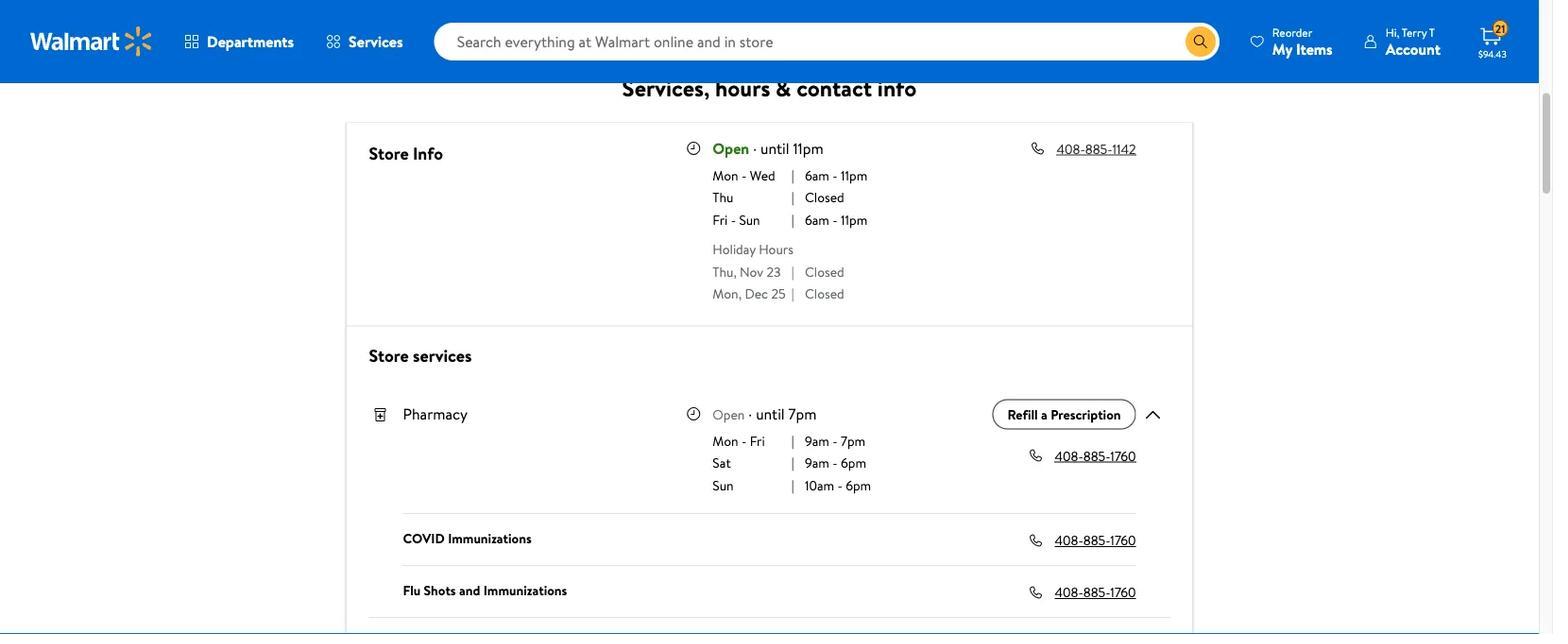 Task type: locate. For each thing, give the bounding box(es) containing it.
1 vertical spatial 408-885-1760 link
[[1055, 531, 1144, 549]]

408-885-1760 link
[[1055, 446, 1136, 465], [1055, 531, 1144, 549], [1055, 583, 1144, 601]]

·
[[753, 137, 757, 158], [749, 403, 752, 424]]

6pm down 9am - 6pm
[[846, 476, 871, 494]]

6am right wed
[[805, 166, 830, 184]]

9am up 10am
[[805, 453, 830, 472]]

1 | from the top
[[792, 166, 794, 184]]

2 mon from the top
[[713, 431, 739, 450]]

7pm up 9am - 7pm
[[789, 403, 817, 424]]

departments
[[207, 31, 294, 52]]

21
[[1496, 21, 1506, 37]]

7pm up 9am - 6pm
[[841, 431, 866, 450]]

fri down thu
[[713, 210, 728, 229]]

info
[[878, 72, 917, 103]]

mon for services
[[713, 431, 739, 450]]

mon, dec 25 |
[[713, 284, 794, 303]]

3 | from the top
[[792, 210, 794, 229]]

6 | from the top
[[792, 431, 794, 450]]

2 vertical spatial closed
[[805, 284, 844, 303]]

1 vertical spatial 1760
[[1111, 531, 1136, 549]]

account
[[1386, 38, 1441, 59]]

refill
[[1008, 405, 1038, 423]]

0 vertical spatial until
[[761, 137, 790, 158]]

-
[[742, 166, 747, 184], [833, 166, 838, 184], [731, 210, 736, 229], [833, 210, 838, 229], [742, 431, 747, 450], [833, 431, 838, 450], [833, 453, 838, 472], [838, 476, 843, 494]]

&
[[776, 72, 791, 103]]

open up mon - wed at the left top
[[713, 137, 750, 158]]

thu, nov 23
[[713, 262, 781, 281]]

1 1760 from the top
[[1111, 446, 1136, 465]]

1 vertical spatial ·
[[749, 403, 752, 424]]

1 closed from the top
[[805, 188, 844, 206]]

1 vertical spatial 7pm
[[841, 431, 866, 450]]

408- for 408-885-1760 'link' for flu shots and immunizations
[[1055, 583, 1084, 601]]

store left info on the top of the page
[[369, 141, 409, 165]]

1 vertical spatial until
[[756, 403, 785, 424]]

1 vertical spatial 9am
[[805, 453, 830, 472]]

my
[[1273, 38, 1293, 59]]

2 1760 from the top
[[1111, 531, 1136, 549]]

mon for hours
[[713, 166, 739, 184]]

store left services
[[369, 343, 409, 367]]

0 vertical spatial 7pm
[[789, 403, 817, 424]]

1 vertical spatial store
[[369, 343, 409, 367]]

0 horizontal spatial sun
[[713, 476, 734, 494]]

11pm
[[793, 137, 824, 158], [841, 166, 868, 184], [841, 210, 868, 229]]

0 vertical spatial 6am
[[805, 166, 830, 184]]

2 vertical spatial 11pm
[[841, 210, 868, 229]]

0 vertical spatial sun
[[739, 210, 760, 229]]

408-885-1142
[[1057, 139, 1136, 158]]

11pm for wed
[[841, 166, 868, 184]]

2 6am from the top
[[805, 210, 830, 229]]

23
[[767, 262, 781, 281]]

open
[[713, 137, 750, 158], [713, 405, 745, 423]]

0 vertical spatial 408-885-1760
[[1055, 446, 1136, 465]]

9am
[[805, 431, 830, 450], [805, 453, 830, 472]]

0 horizontal spatial ·
[[749, 403, 752, 424]]

fri
[[713, 210, 728, 229], [750, 431, 765, 450]]

sun down 'sat'
[[713, 476, 734, 494]]

open up mon - fri
[[713, 405, 745, 423]]

fri down open · until 7pm
[[750, 431, 765, 450]]

clear search field text image
[[1163, 34, 1178, 49]]

2 vertical spatial 408-885-1760 link
[[1055, 583, 1144, 601]]

6pm up 10am - 6pm
[[841, 453, 866, 472]]

1 vertical spatial 11pm
[[841, 166, 868, 184]]

1142
[[1113, 139, 1136, 158]]

0 horizontal spatial fri
[[713, 210, 728, 229]]

· for 7pm
[[749, 403, 752, 424]]

6pm
[[841, 453, 866, 472], [846, 476, 871, 494]]

until up mon - fri
[[756, 403, 785, 424]]

0 vertical spatial 9am
[[805, 431, 830, 450]]

0 vertical spatial 6am - 11pm
[[805, 166, 868, 184]]

1 vertical spatial 408-885-1760
[[1055, 531, 1136, 549]]

1760
[[1111, 446, 1136, 465], [1111, 531, 1136, 549], [1111, 583, 1136, 601]]

2 closed from the top
[[805, 262, 844, 281]]

3 closed from the top
[[805, 284, 844, 303]]

8 | from the top
[[792, 476, 794, 494]]

9am up 9am - 6pm
[[805, 431, 830, 450]]

1 6am - 11pm from the top
[[805, 166, 868, 184]]

0 vertical spatial 408-885-1760 link
[[1055, 446, 1136, 465]]

1 vertical spatial mon
[[713, 431, 739, 450]]

0 vertical spatial closed
[[805, 188, 844, 206]]

1 9am from the top
[[805, 431, 830, 450]]

reorder
[[1273, 24, 1313, 40]]

1 vertical spatial 6am
[[805, 210, 830, 229]]

dec
[[745, 284, 768, 303]]

sun up holiday hours
[[739, 210, 760, 229]]

0 vertical spatial immunizations
[[448, 529, 532, 548]]

1760 for flu shots and immunizations
[[1111, 583, 1136, 601]]

closed down open · until 11pm
[[805, 188, 844, 206]]

mon
[[713, 166, 739, 184], [713, 431, 739, 450]]

until up wed
[[761, 137, 790, 158]]

1 horizontal spatial fri
[[750, 431, 765, 450]]

· up wed
[[753, 137, 757, 158]]

immunizations right the and
[[484, 581, 567, 599]]

2 vertical spatial 408-885-1760
[[1055, 583, 1136, 601]]

1 open from the top
[[713, 137, 750, 158]]

store services
[[369, 343, 472, 367]]

1 vertical spatial open
[[713, 405, 745, 423]]

until for 11pm
[[761, 137, 790, 158]]

0 vertical spatial 1760
[[1111, 446, 1136, 465]]

408-
[[1057, 139, 1086, 158], [1055, 446, 1084, 465], [1055, 531, 1084, 549], [1055, 583, 1084, 601]]

6am
[[805, 166, 830, 184], [805, 210, 830, 229]]

3 408-885-1760 from the top
[[1055, 583, 1136, 601]]

2 408-885-1760 link from the top
[[1055, 531, 1144, 549]]

· for 11pm
[[753, 137, 757, 158]]

until
[[761, 137, 790, 158], [756, 403, 785, 424]]

5 | from the top
[[792, 284, 794, 303]]

immunizations
[[448, 529, 532, 548], [484, 581, 567, 599]]

408-885-1760 link for covid immunizations
[[1055, 531, 1144, 549]]

2 9am from the top
[[805, 453, 830, 472]]

10am - 6pm
[[805, 476, 871, 494]]

0 vertical spatial 11pm
[[793, 137, 824, 158]]

hours
[[759, 240, 794, 258]]

9am for 9am - 7pm
[[805, 431, 830, 450]]

7pm
[[789, 403, 817, 424], [841, 431, 866, 450]]

3 408-885-1760 link from the top
[[1055, 583, 1144, 601]]

0 vertical spatial store
[[369, 141, 409, 165]]

mon - fri
[[713, 431, 765, 450]]

1 vertical spatial 6am - 11pm
[[805, 210, 868, 229]]

0 vertical spatial open
[[713, 137, 750, 158]]

a
[[1041, 405, 1048, 423]]

1 horizontal spatial ·
[[753, 137, 757, 158]]

items
[[1296, 38, 1333, 59]]

1 vertical spatial closed
[[805, 262, 844, 281]]

closed right 25
[[805, 284, 844, 303]]

refill a prescription link
[[993, 399, 1136, 429]]

closed for 6am - 11pm
[[805, 188, 844, 206]]

6pm for 9am - 6pm
[[841, 453, 866, 472]]

2 6am - 11pm from the top
[[805, 210, 868, 229]]

7 | from the top
[[792, 453, 794, 472]]

4 | from the top
[[792, 262, 794, 281]]

| for thu, nov 23
[[792, 262, 794, 281]]

885-
[[1086, 139, 1113, 158], [1084, 446, 1111, 465], [1084, 531, 1111, 549], [1084, 583, 1111, 601]]

3 1760 from the top
[[1111, 583, 1136, 601]]

closed right 23
[[805, 262, 844, 281]]

departments button
[[168, 19, 310, 64]]

0 vertical spatial ·
[[753, 137, 757, 158]]

2 store from the top
[[369, 343, 409, 367]]

mon,
[[713, 284, 742, 303]]

open inside open · until 7pm
[[713, 405, 745, 423]]

2 408-885-1760 from the top
[[1055, 531, 1136, 549]]

0 vertical spatial mon
[[713, 166, 739, 184]]

· up mon - fri
[[749, 403, 752, 424]]

mon up 'sat'
[[713, 431, 739, 450]]

6am right fri - sun
[[805, 210, 830, 229]]

0 vertical spatial fri
[[713, 210, 728, 229]]

mon up thu
[[713, 166, 739, 184]]

thu
[[713, 188, 734, 206]]

immunizations up flu shots and immunizations
[[448, 529, 532, 548]]

1 6am from the top
[[805, 166, 830, 184]]

sat
[[713, 453, 731, 472]]

pharmacy
[[403, 403, 468, 424]]

9am for 9am - 6pm
[[805, 453, 830, 472]]

1 horizontal spatial 7pm
[[841, 431, 866, 450]]

open · until 7pm
[[713, 403, 817, 424]]

open · until 11pm
[[713, 137, 824, 158]]

2 open from the top
[[713, 405, 745, 423]]

services
[[413, 343, 472, 367]]

6am for mon - wed
[[805, 166, 830, 184]]

6am - 11pm
[[805, 166, 868, 184], [805, 210, 868, 229]]

1 store from the top
[[369, 141, 409, 165]]

2 | from the top
[[792, 188, 794, 206]]

sun
[[739, 210, 760, 229], [713, 476, 734, 494]]

reorder my items
[[1273, 24, 1333, 59]]

| for sun
[[792, 476, 794, 494]]

0 vertical spatial 6pm
[[841, 453, 866, 472]]

1 horizontal spatial sun
[[739, 210, 760, 229]]

closed
[[805, 188, 844, 206], [805, 262, 844, 281], [805, 284, 844, 303]]

1 mon from the top
[[713, 166, 739, 184]]

shots
[[424, 581, 456, 599]]

11pm for sun
[[841, 210, 868, 229]]

covid
[[403, 529, 445, 548]]

1 vertical spatial 6pm
[[846, 476, 871, 494]]

|
[[792, 166, 794, 184], [792, 188, 794, 206], [792, 210, 794, 229], [792, 262, 794, 281], [792, 284, 794, 303], [792, 431, 794, 450], [792, 453, 794, 472], [792, 476, 794, 494]]

0 horizontal spatial 7pm
[[789, 403, 817, 424]]

408-885-1760
[[1055, 446, 1136, 465], [1055, 531, 1136, 549], [1055, 583, 1136, 601]]

contact
[[797, 72, 872, 103]]

1 408-885-1760 from the top
[[1055, 446, 1136, 465]]

Walmart Site-Wide search field
[[434, 23, 1220, 60]]

408- for covid immunizations 408-885-1760 'link'
[[1055, 531, 1084, 549]]

408- for 408-885-1142 link
[[1057, 139, 1086, 158]]

2 vertical spatial 1760
[[1111, 583, 1136, 601]]

store
[[369, 141, 409, 165], [369, 343, 409, 367]]

hours
[[715, 72, 770, 103]]



Task type: describe. For each thing, give the bounding box(es) containing it.
flu shots and immunizations
[[403, 581, 567, 599]]

info
[[413, 141, 443, 165]]

6am for fri - sun
[[805, 210, 830, 229]]

1 408-885-1760 link from the top
[[1055, 446, 1136, 465]]

| for mon - wed
[[792, 166, 794, 184]]

closed for closed
[[805, 262, 844, 281]]

| for mon - fri
[[792, 431, 794, 450]]

1760 for covid immunizations
[[1111, 531, 1136, 549]]

nov
[[740, 262, 764, 281]]

408-885-1760 for flu shots and immunizations
[[1055, 583, 1136, 601]]

6am - 11pm for wed
[[805, 166, 868, 184]]

store for store services
[[369, 343, 409, 367]]

holiday
[[713, 240, 756, 258]]

9am - 7pm
[[805, 431, 866, 450]]

and
[[459, 581, 480, 599]]

until for 7pm
[[756, 403, 785, 424]]

prescription
[[1051, 405, 1121, 423]]

fri - sun
[[713, 210, 760, 229]]

flu
[[403, 581, 421, 599]]

hi, terry t account
[[1386, 24, 1441, 59]]

refill a prescription
[[1008, 405, 1121, 423]]

10am
[[805, 476, 834, 494]]

408- for 1st 408-885-1760 'link'
[[1055, 446, 1084, 465]]

open for open · until 7pm
[[713, 405, 745, 423]]

1 vertical spatial immunizations
[[484, 581, 567, 599]]

6am - 11pm for sun
[[805, 210, 868, 229]]

mon - wed
[[713, 166, 775, 184]]

store info
[[369, 141, 443, 165]]

9am - 6pm
[[805, 453, 866, 472]]

t
[[1430, 24, 1435, 40]]

25
[[771, 284, 786, 303]]

408-885-1760 link for flu shots and immunizations
[[1055, 583, 1144, 601]]

services,
[[622, 72, 710, 103]]

services
[[349, 31, 403, 52]]

1 vertical spatial fri
[[750, 431, 765, 450]]

terry
[[1402, 24, 1427, 40]]

408-885-1760 for covid immunizations
[[1055, 531, 1136, 549]]

holiday hours
[[713, 240, 794, 258]]

1 vertical spatial sun
[[713, 476, 734, 494]]

| for sat
[[792, 453, 794, 472]]

services button
[[310, 19, 419, 64]]

408-885-1142 link
[[1057, 139, 1144, 158]]

search icon image
[[1193, 34, 1208, 49]]

services, hours & contact info
[[622, 72, 917, 103]]

| for thu
[[792, 188, 794, 206]]

hi,
[[1386, 24, 1400, 40]]

Search search field
[[434, 23, 1220, 60]]

open for open · until 11pm
[[713, 137, 750, 158]]

| for fri - sun
[[792, 210, 794, 229]]

$94.43
[[1479, 47, 1507, 60]]

walmart image
[[30, 26, 153, 57]]

covid immunizations
[[403, 529, 532, 548]]

thu,
[[713, 262, 737, 281]]

6pm for 10am - 6pm
[[846, 476, 871, 494]]

store for store info
[[369, 141, 409, 165]]

wed
[[750, 166, 775, 184]]



Task type: vqa. For each thing, say whether or not it's contained in the screenshot.
1142
yes



